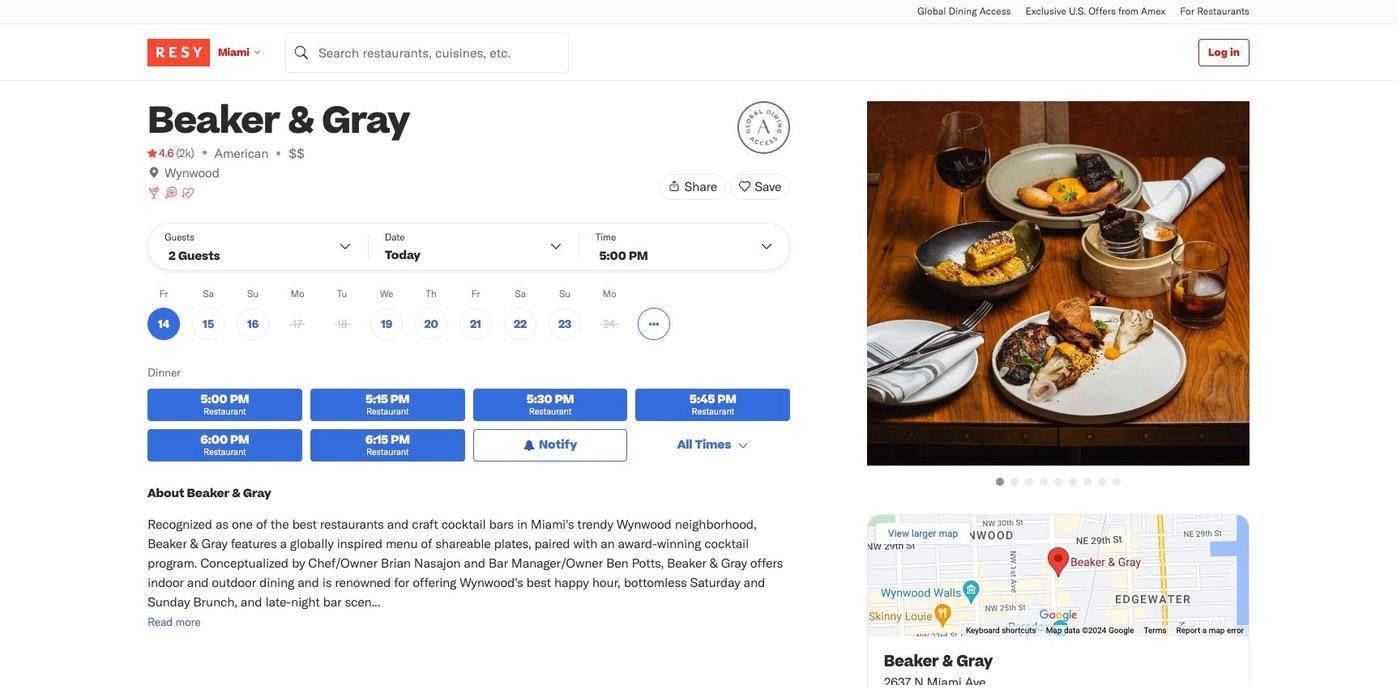 Task type: vqa. For each thing, say whether or not it's contained in the screenshot.
4.8 out of 5 stars icon
no



Task type: describe. For each thing, give the bounding box(es) containing it.
4.6 out of 5 stars image
[[148, 145, 174, 161]]



Task type: locate. For each thing, give the bounding box(es) containing it.
Search restaurants, cuisines, etc. text field
[[285, 32, 569, 73]]

None field
[[285, 32, 569, 73]]



